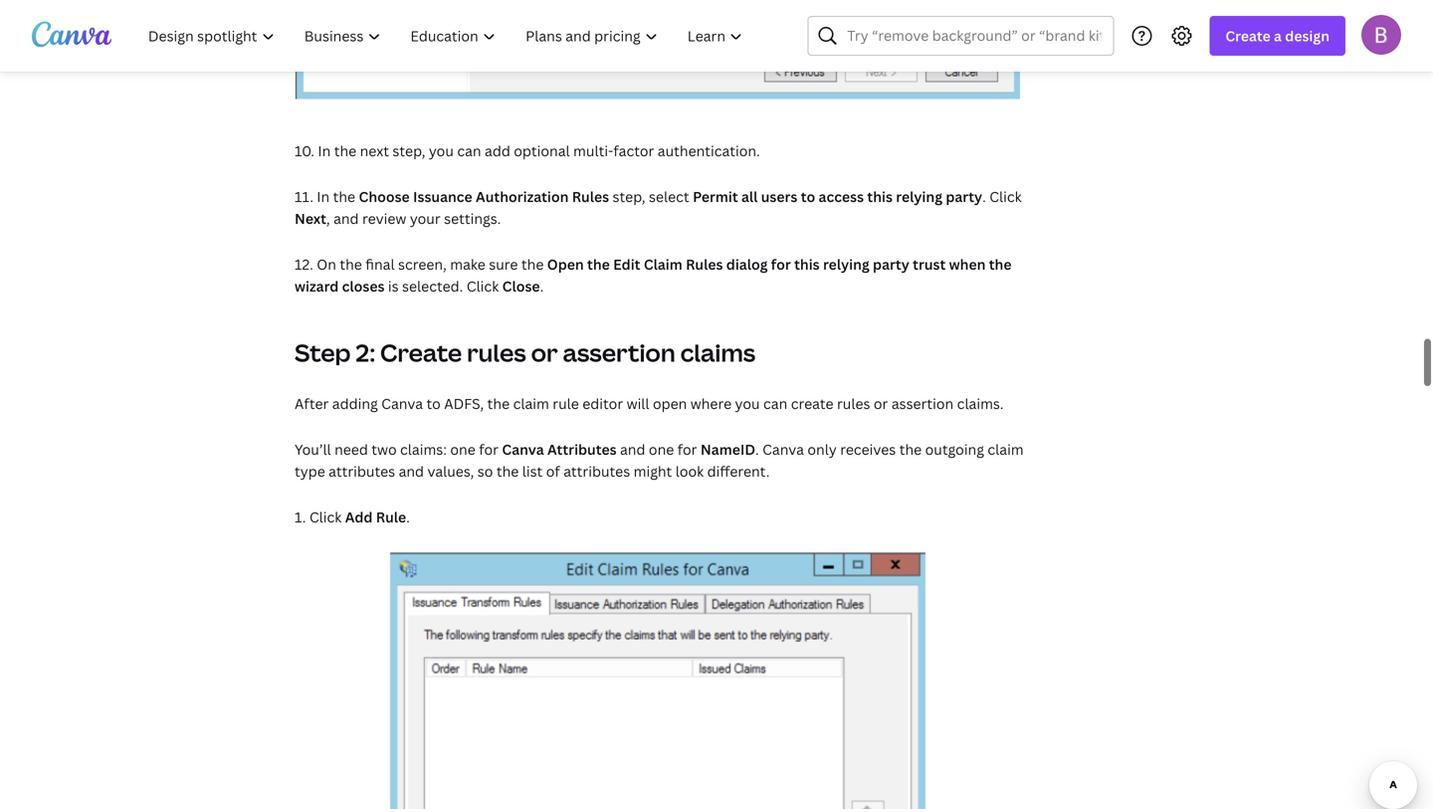 Task type: describe. For each thing, give the bounding box(es) containing it.
1 vertical spatial to
[[427, 394, 441, 413]]

0 horizontal spatial assertion
[[563, 337, 676, 369]]

the right the receives
[[900, 440, 922, 459]]

create inside dropdown button
[[1226, 26, 1271, 45]]

after
[[295, 394, 329, 413]]

open
[[547, 255, 584, 274]]

1 attributes from the left
[[329, 462, 395, 481]]

choose
[[359, 187, 410, 206]]

screen,
[[398, 255, 447, 274]]

0 horizontal spatial can
[[457, 141, 481, 160]]

final
[[366, 255, 395, 274]]

wizard
[[295, 277, 339, 296]]

0 horizontal spatial create
[[380, 337, 462, 369]]

11. in the choose issuance authorization rules step, select permit all users to access this relying party . click next , and review your settings.
[[295, 187, 1022, 228]]

step
[[295, 337, 351, 369]]

the left edit on the left top of the page
[[587, 255, 610, 274]]

outgoing
[[926, 440, 985, 459]]

your
[[410, 209, 441, 228]]

might
[[634, 462, 672, 481]]

1 vertical spatial assertion
[[892, 394, 954, 413]]

create
[[791, 394, 834, 413]]

permit
[[693, 187, 738, 206]]

0 vertical spatial rules
[[467, 337, 526, 369]]

is
[[388, 277, 399, 296]]

edit
[[613, 255, 641, 274]]

access
[[819, 187, 864, 206]]

0 vertical spatial you
[[429, 141, 454, 160]]

click inside 11. in the choose issuance authorization rules step, select permit all users to access this relying party . click next , and review your settings.
[[990, 187, 1022, 206]]

receives
[[841, 440, 896, 459]]

different.
[[707, 462, 770, 481]]

. inside . canva only receives the outgoing claim type attributes and values, so the list of attributes might look different.
[[756, 440, 759, 459]]

attributes
[[548, 440, 617, 459]]

two
[[372, 440, 397, 459]]

rules inside 11. in the choose issuance authorization rules step, select permit all users to access this relying party . click next , and review your settings.
[[572, 187, 609, 206]]

0 vertical spatial step,
[[393, 141, 426, 160]]

all
[[742, 187, 758, 206]]

only
[[808, 440, 837, 459]]

will
[[627, 394, 650, 413]]

you'll
[[295, 440, 331, 459]]

party inside open the edit claim rules dialog for this relying party trust when the wizard closes
[[873, 255, 910, 274]]

you'll need two claims: one for canva attributes and one for nameid
[[295, 440, 756, 459]]

create a design
[[1226, 26, 1330, 45]]

12. on the final screen, make sure the
[[295, 255, 547, 274]]

need
[[335, 440, 368, 459]]

the right on
[[340, 255, 362, 274]]

next
[[360, 141, 389, 160]]

10. in the next step, you can add optional multi-factor authentication.
[[295, 141, 760, 160]]

claims:
[[400, 440, 447, 459]]

this inside open the edit claim rules dialog for this relying party trust when the wizard closes
[[795, 255, 820, 274]]

canva inside . canva only receives the outgoing claim type attributes and values, so the list of attributes might look different.
[[763, 440, 804, 459]]

step, inside 11. in the choose issuance authorization rules step, select permit all users to access this relying party . click next , and review your settings.
[[613, 187, 646, 206]]

,
[[326, 209, 330, 228]]

step 2: create rules or assertion claims
[[295, 337, 756, 369]]

relying inside 11. in the choose issuance authorization rules step, select permit all users to access this relying party . click next , and review your settings.
[[896, 187, 943, 206]]

close
[[502, 277, 540, 296]]

0 horizontal spatial canva
[[382, 394, 423, 413]]

when
[[949, 255, 986, 274]]

settings.
[[444, 209, 501, 228]]

editor
[[583, 394, 623, 413]]

1 horizontal spatial can
[[764, 394, 788, 413]]

the inside 11. in the choose issuance authorization rules step, select permit all users to access this relying party . click next , and review your settings.
[[333, 187, 356, 206]]

1 one from the left
[[450, 440, 476, 459]]

after adding canva to adfs, the claim rule editor will open where you can create rules or assertion claims.
[[295, 394, 1004, 413]]

closes
[[342, 277, 385, 296]]

. right add
[[406, 508, 410, 527]]

10.
[[295, 141, 315, 160]]

rules inside open the edit claim rules dialog for this relying party trust when the wizard closes
[[686, 255, 723, 274]]

open the edit claim rules dialog for this relying party trust when the wizard closes
[[295, 255, 1012, 296]]

make
[[450, 255, 486, 274]]

selected.
[[402, 277, 463, 296]]

sure
[[489, 255, 518, 274]]

claim for outgoing
[[988, 440, 1024, 459]]

the left next
[[334, 141, 357, 160]]

add
[[345, 508, 373, 527]]

create a design button
[[1210, 16, 1346, 56]]

add
[[485, 141, 511, 160]]

trust
[[913, 255, 946, 274]]

and inside . canva only receives the outgoing claim type attributes and values, so the list of attributes might look different.
[[399, 462, 424, 481]]

optional
[[514, 141, 570, 160]]

1 vertical spatial you
[[735, 394, 760, 413]]

is selected. click close .
[[385, 277, 544, 296]]



Task type: vqa. For each thing, say whether or not it's contained in the screenshot.
Apps button
no



Task type: locate. For each thing, give the bounding box(es) containing it.
attributes down the need
[[329, 462, 395, 481]]

0 vertical spatial in
[[318, 141, 331, 160]]

1 vertical spatial rules
[[837, 394, 871, 413]]

0 vertical spatial assertion
[[563, 337, 676, 369]]

one
[[450, 440, 476, 459], [649, 440, 674, 459]]

to inside 11. in the choose issuance authorization rules step, select permit all users to access this relying party . click next , and review your settings.
[[801, 187, 816, 206]]

can
[[457, 141, 481, 160], [764, 394, 788, 413]]

on
[[317, 255, 336, 274]]

design
[[1286, 26, 1330, 45]]

in for 11.
[[317, 187, 330, 206]]

claims
[[681, 337, 756, 369]]

party inside 11. in the choose issuance authorization rules step, select permit all users to access this relying party . click next , and review your settings.
[[946, 187, 983, 206]]

1 horizontal spatial for
[[678, 440, 697, 459]]

0 vertical spatial click
[[990, 187, 1022, 206]]

create
[[1226, 26, 1271, 45], [380, 337, 462, 369]]

assertion up outgoing on the right bottom
[[892, 394, 954, 413]]

0 vertical spatial claim
[[513, 394, 549, 413]]

so
[[478, 462, 493, 481]]

1 vertical spatial relying
[[823, 255, 870, 274]]

or
[[531, 337, 558, 369], [874, 394, 888, 413]]

. inside 11. in the choose issuance authorization rules step, select permit all users to access this relying party . click next , and review your settings.
[[983, 187, 986, 206]]

open
[[653, 394, 687, 413]]

canva left only at the bottom right of page
[[763, 440, 804, 459]]

create right 2:
[[380, 337, 462, 369]]

bob builder image
[[1362, 15, 1402, 55]]

the
[[334, 141, 357, 160], [333, 187, 356, 206], [340, 255, 362, 274], [522, 255, 544, 274], [587, 255, 610, 274], [989, 255, 1012, 274], [488, 394, 510, 413], [900, 440, 922, 459], [497, 462, 519, 481]]

1 horizontal spatial create
[[1226, 26, 1271, 45]]

look
[[676, 462, 704, 481]]

select
[[649, 187, 690, 206]]

1 horizontal spatial claim
[[988, 440, 1024, 459]]

claim
[[513, 394, 549, 413], [988, 440, 1024, 459]]

values,
[[428, 462, 474, 481]]

to
[[801, 187, 816, 206], [427, 394, 441, 413]]

2 vertical spatial and
[[399, 462, 424, 481]]

for inside open the edit claim rules dialog for this relying party trust when the wizard closes
[[771, 255, 791, 274]]

a
[[1274, 26, 1282, 45]]

1 vertical spatial create
[[380, 337, 462, 369]]

in for 10.
[[318, 141, 331, 160]]

1 horizontal spatial assertion
[[892, 394, 954, 413]]

2 horizontal spatial for
[[771, 255, 791, 274]]

1 vertical spatial claim
[[988, 440, 1024, 459]]

1 horizontal spatial rules
[[686, 255, 723, 274]]

dialog
[[727, 255, 768, 274]]

party up when
[[946, 187, 983, 206]]

attributes down attributes
[[564, 462, 630, 481]]

1 horizontal spatial this
[[868, 187, 893, 206]]

create left a
[[1226, 26, 1271, 45]]

1 vertical spatial and
[[620, 440, 646, 459]]

2 horizontal spatial and
[[620, 440, 646, 459]]

0 vertical spatial create
[[1226, 26, 1271, 45]]

1 vertical spatial can
[[764, 394, 788, 413]]

can left create at the right of the page
[[764, 394, 788, 413]]

0 vertical spatial relying
[[896, 187, 943, 206]]

0 vertical spatial party
[[946, 187, 983, 206]]

0 horizontal spatial claim
[[513, 394, 549, 413]]

for up so
[[479, 440, 499, 459]]

of
[[546, 462, 560, 481]]

to right "users"
[[801, 187, 816, 206]]

.
[[983, 187, 986, 206], [540, 277, 544, 296], [756, 440, 759, 459], [406, 508, 410, 527]]

Try "remove background" or "brand kit" search field
[[848, 17, 1102, 55]]

canva right the adding
[[382, 394, 423, 413]]

2 attributes from the left
[[564, 462, 630, 481]]

claim
[[644, 255, 683, 274]]

relying up the trust
[[896, 187, 943, 206]]

the right adfs,
[[488, 394, 510, 413]]

users
[[761, 187, 798, 206]]

this right access
[[868, 187, 893, 206]]

or up the receives
[[874, 394, 888, 413]]

0 horizontal spatial to
[[427, 394, 441, 413]]

relying inside open the edit claim rules dialog for this relying party trust when the wizard closes
[[823, 255, 870, 274]]

the right when
[[989, 255, 1012, 274]]

1 horizontal spatial canva
[[502, 440, 544, 459]]

and right ,
[[334, 209, 359, 228]]

1 horizontal spatial to
[[801, 187, 816, 206]]

party left the trust
[[873, 255, 910, 274]]

1 vertical spatial step,
[[613, 187, 646, 206]]

you
[[429, 141, 454, 160], [735, 394, 760, 413]]

. canva only receives the outgoing claim type attributes and values, so the list of attributes might look different.
[[295, 440, 1024, 481]]

for up look
[[678, 440, 697, 459]]

and down claims: at the left
[[399, 462, 424, 481]]

0 vertical spatial or
[[531, 337, 558, 369]]

rule
[[553, 394, 579, 413]]

the up "close"
[[522, 255, 544, 274]]

11.
[[295, 187, 314, 206]]

1 horizontal spatial relying
[[896, 187, 943, 206]]

0 horizontal spatial rules
[[572, 187, 609, 206]]

rules right create at the right of the page
[[837, 394, 871, 413]]

1 vertical spatial rules
[[686, 255, 723, 274]]

1. click add rule .
[[295, 508, 410, 527]]

2 one from the left
[[649, 440, 674, 459]]

0 horizontal spatial or
[[531, 337, 558, 369]]

or up rule
[[531, 337, 558, 369]]

. up different.
[[756, 440, 759, 459]]

. up when
[[983, 187, 986, 206]]

1 vertical spatial this
[[795, 255, 820, 274]]

0 horizontal spatial step,
[[393, 141, 426, 160]]

rules right claim
[[686, 255, 723, 274]]

0 horizontal spatial for
[[479, 440, 499, 459]]

step, right next
[[393, 141, 426, 160]]

1 horizontal spatial step,
[[613, 187, 646, 206]]

canva
[[382, 394, 423, 413], [502, 440, 544, 459], [763, 440, 804, 459]]

click
[[990, 187, 1022, 206], [467, 277, 499, 296], [309, 508, 342, 527]]

1 horizontal spatial rules
[[837, 394, 871, 413]]

claim inside . canva only receives the outgoing claim type attributes and values, so the list of attributes might look different.
[[988, 440, 1024, 459]]

top level navigation element
[[135, 16, 760, 56]]

1.
[[295, 508, 306, 527]]

and inside 11. in the choose issuance authorization rules step, select permit all users to access this relying party . click next , and review your settings.
[[334, 209, 359, 228]]

0 horizontal spatial relying
[[823, 255, 870, 274]]

1 vertical spatial or
[[874, 394, 888, 413]]

and up might
[[620, 440, 646, 459]]

one up values,
[[450, 440, 476, 459]]

1 vertical spatial click
[[467, 277, 499, 296]]

0 horizontal spatial attributes
[[329, 462, 395, 481]]

0 horizontal spatial this
[[795, 255, 820, 274]]

can left add
[[457, 141, 481, 160]]

next
[[295, 209, 326, 228]]

this
[[868, 187, 893, 206], [795, 255, 820, 274]]

relying
[[896, 187, 943, 206], [823, 255, 870, 274]]

1 horizontal spatial party
[[946, 187, 983, 206]]

assertion up editor
[[563, 337, 676, 369]]

nameid
[[701, 440, 756, 459]]

step,
[[393, 141, 426, 160], [613, 187, 646, 206]]

attributes
[[329, 462, 395, 481], [564, 462, 630, 481]]

1 horizontal spatial you
[[735, 394, 760, 413]]

issuance
[[413, 187, 473, 206]]

in right 10. on the top
[[318, 141, 331, 160]]

review
[[362, 209, 407, 228]]

0 horizontal spatial you
[[429, 141, 454, 160]]

0 vertical spatial can
[[457, 141, 481, 160]]

1 horizontal spatial and
[[399, 462, 424, 481]]

0 horizontal spatial one
[[450, 440, 476, 459]]

to left adfs,
[[427, 394, 441, 413]]

0 vertical spatial to
[[801, 187, 816, 206]]

the right so
[[497, 462, 519, 481]]

claim for the
[[513, 394, 549, 413]]

and
[[334, 209, 359, 228], [620, 440, 646, 459], [399, 462, 424, 481]]

claim left rule
[[513, 394, 549, 413]]

this right dialog
[[795, 255, 820, 274]]

in right 11.
[[317, 187, 330, 206]]

where
[[691, 394, 732, 413]]

rules up adfs,
[[467, 337, 526, 369]]

0 vertical spatial and
[[334, 209, 359, 228]]

2 vertical spatial click
[[309, 508, 342, 527]]

rules down multi- on the left of page
[[572, 187, 609, 206]]

one up might
[[649, 440, 674, 459]]

adding
[[332, 394, 378, 413]]

1 horizontal spatial or
[[874, 394, 888, 413]]

adfs,
[[444, 394, 484, 413]]

for right dialog
[[771, 255, 791, 274]]

1 horizontal spatial click
[[467, 277, 499, 296]]

0 horizontal spatial and
[[334, 209, 359, 228]]

. up "step 2: create rules or assertion claims"
[[540, 277, 544, 296]]

step, left the 'select'
[[613, 187, 646, 206]]

1 horizontal spatial attributes
[[564, 462, 630, 481]]

2 horizontal spatial click
[[990, 187, 1022, 206]]

0 vertical spatial this
[[868, 187, 893, 206]]

rule
[[376, 508, 406, 527]]

rules
[[572, 187, 609, 206], [686, 255, 723, 274]]

claim right outgoing on the right bottom
[[988, 440, 1024, 459]]

0 horizontal spatial rules
[[467, 337, 526, 369]]

authorization
[[476, 187, 569, 206]]

this inside 11. in the choose issuance authorization rules step, select permit all users to access this relying party . click next , and review your settings.
[[868, 187, 893, 206]]

relying down access
[[823, 255, 870, 274]]

in inside 11. in the choose issuance authorization rules step, select permit all users to access this relying party . click next , and review your settings.
[[317, 187, 330, 206]]

authentication.
[[658, 141, 760, 160]]

you up issuance
[[429, 141, 454, 160]]

in
[[318, 141, 331, 160], [317, 187, 330, 206]]

for
[[771, 255, 791, 274], [479, 440, 499, 459], [678, 440, 697, 459]]

type
[[295, 462, 325, 481]]

assertion
[[563, 337, 676, 369], [892, 394, 954, 413]]

you right where
[[735, 394, 760, 413]]

0 vertical spatial rules
[[572, 187, 609, 206]]

0 horizontal spatial party
[[873, 255, 910, 274]]

12.
[[295, 255, 313, 274]]

the left "choose"
[[333, 187, 356, 206]]

1 horizontal spatial one
[[649, 440, 674, 459]]

0 horizontal spatial click
[[309, 508, 342, 527]]

1 vertical spatial party
[[873, 255, 910, 274]]

multi-
[[574, 141, 614, 160]]

2 horizontal spatial canva
[[763, 440, 804, 459]]

2:
[[356, 337, 375, 369]]

canva up list
[[502, 440, 544, 459]]

rules
[[467, 337, 526, 369], [837, 394, 871, 413]]

factor
[[614, 141, 655, 160]]

list
[[522, 462, 543, 481]]

claims.
[[957, 394, 1004, 413]]

1 vertical spatial in
[[317, 187, 330, 206]]

party
[[946, 187, 983, 206], [873, 255, 910, 274]]



